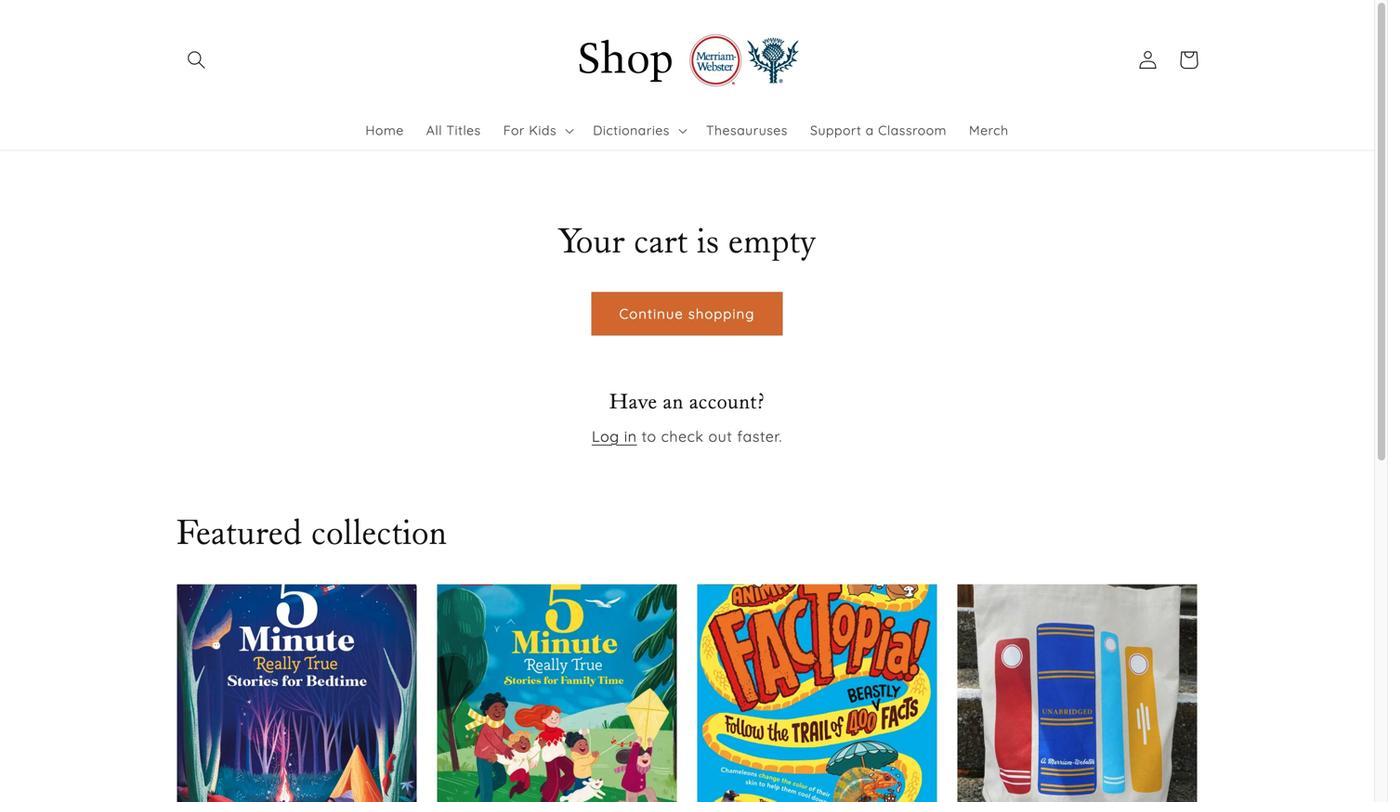Task type: describe. For each thing, give the bounding box(es) containing it.
support a classroom
[[810, 122, 947, 138]]

list containing home
[[354, 111, 1020, 150]]

merch
[[969, 122, 1009, 138]]

main content containing your cart is empty
[[0, 151, 1374, 803]]

faster.
[[737, 427, 782, 446]]

merriam-webster shop image
[[576, 26, 798, 94]]

log in link
[[592, 424, 637, 450]]

cart
[[634, 219, 688, 262]]

home link
[[354, 111, 415, 150]]

search image
[[187, 51, 206, 69]]

all
[[426, 122, 442, 138]]

in
[[624, 427, 637, 446]]

to
[[642, 427, 657, 446]]

dictionaries
[[593, 122, 670, 138]]

all titles link
[[415, 111, 492, 150]]

have
[[609, 389, 657, 414]]

account image
[[1139, 51, 1157, 69]]

classroom
[[878, 122, 947, 138]]



Task type: vqa. For each thing, say whether or not it's contained in the screenshot.
Merriam-Webster's Collegiate Dictionary, Eleventh Edition
no



Task type: locate. For each thing, give the bounding box(es) containing it.
is
[[697, 219, 720, 262]]

continue shopping
[[619, 305, 755, 323]]

kids
[[529, 122, 557, 138]]

thesauruses
[[706, 122, 788, 138]]

all titles
[[426, 122, 481, 138]]

slider list
[[176, 584, 1198, 803]]

titles
[[446, 122, 481, 138]]

out
[[709, 427, 733, 446]]

merch link
[[958, 111, 1020, 150]]

cover of animal factopia!: follow the trail of 400 beastly facts image
[[697, 585, 937, 803]]

account?
[[690, 389, 765, 414]]

log
[[592, 427, 620, 446]]

featured
[[176, 510, 303, 553]]

collection
[[312, 510, 447, 553]]

support a classroom link
[[799, 111, 958, 150]]

home
[[366, 122, 404, 138]]

an
[[663, 389, 684, 414]]

a
[[866, 122, 874, 138]]

list
[[354, 111, 1020, 150]]

for
[[503, 122, 525, 138]]

featured collection
[[176, 510, 447, 553]]

thesauruses link
[[695, 111, 799, 150]]

main content
[[0, 151, 1374, 803]]

shopping
[[688, 305, 755, 323]]

dictionaries button
[[582, 111, 695, 150]]

caret image
[[678, 129, 688, 134]]

have an account?
[[609, 389, 765, 414]]

cover of britannica's 5-minute really true stories for family time. subtitle reads 30 amazing stories featuring dinosaurs, helpful dogs, playground science, family reunions, a world of birthdays and so much more! image
[[437, 585, 677, 803]]

for kids
[[503, 122, 557, 138]]

log in to check out faster.
[[592, 427, 782, 446]]

continue
[[619, 305, 684, 323]]

your cart is empty
[[558, 219, 816, 262]]

check
[[661, 427, 704, 446]]

your
[[558, 219, 625, 262]]

image of a canvas tote bag with 4 colorful book spines featuring merriam-webster branding. image
[[958, 585, 1197, 803]]

for kids button
[[492, 111, 582, 150]]

support
[[810, 122, 862, 138]]

continue shopping link
[[591, 292, 783, 336]]

empty
[[729, 219, 816, 262]]

5-minute really true stories for bedtime cover. an illustrated design of a camping scene, girl reading a book from inside a tent near a campfire. image
[[177, 585, 417, 803]]

caret image
[[565, 129, 574, 134]]



